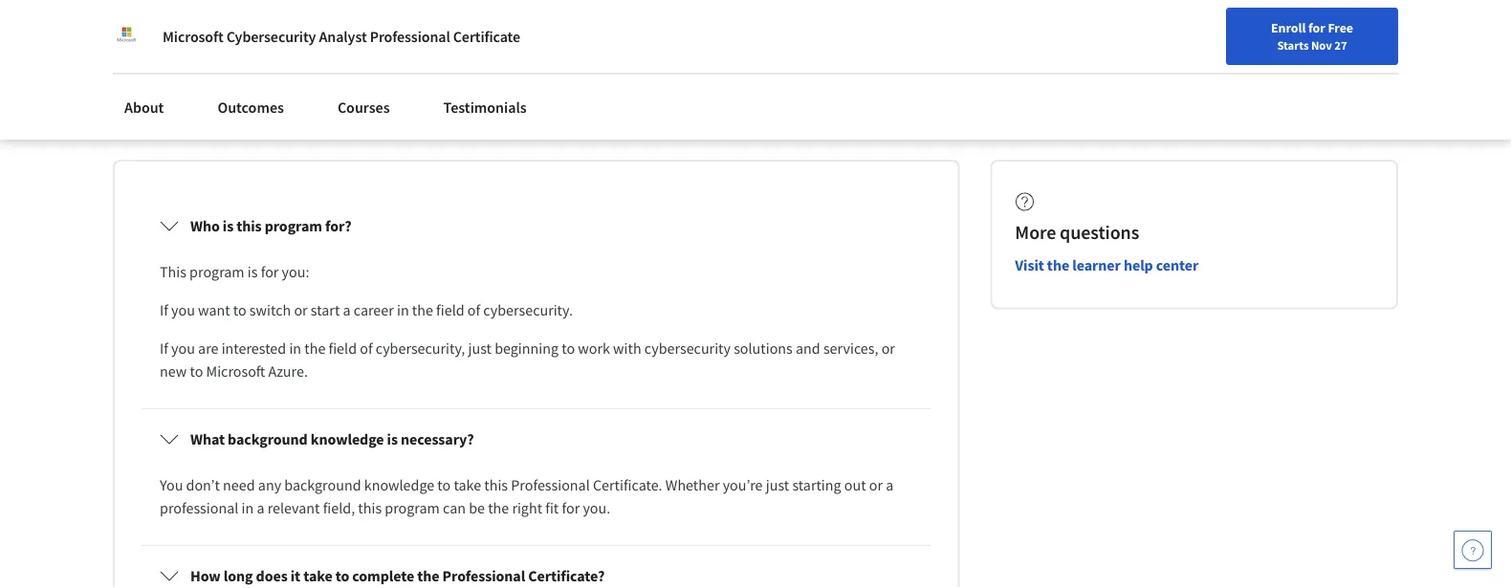 Task type: describe. For each thing, give the bounding box(es) containing it.
is inside who is this program for? 'dropdown button'
[[223, 217, 234, 236]]

frequently
[[113, 103, 237, 137]]

don't
[[186, 476, 220, 495]]

the inside if you are interested in the field of cybersecurity, just beginning to work with cybersecurity solutions and services, or new to microsoft azure.
[[304, 339, 326, 358]]

1 vertical spatial is
[[248, 263, 258, 282]]

0 vertical spatial of
[[468, 301, 480, 320]]

nov
[[1311, 37, 1332, 53]]

take inside dropdown button
[[303, 567, 333, 586]]

this inside 'dropdown button'
[[236, 217, 262, 236]]

for inside you don't need any background knowledge to take this professional certificate. whether you're just starting out or a professional in a relevant field, this program can be the right fit for you.
[[562, 499, 580, 518]]

beginning
[[495, 339, 559, 358]]

are
[[198, 339, 219, 358]]

coursera image
[[23, 16, 144, 46]]

out
[[844, 476, 866, 495]]

collapsed list
[[138, 193, 935, 588]]

what background knowledge is necessary? button
[[144, 413, 928, 466]]

about link
[[113, 86, 175, 128]]

outcomes
[[218, 98, 284, 117]]

for?
[[325, 217, 352, 236]]

azure.
[[268, 362, 308, 381]]

courses link
[[326, 86, 401, 128]]

cybersecurity.
[[483, 301, 573, 320]]

show notifications image
[[1253, 24, 1276, 47]]

27
[[1335, 37, 1347, 53]]

1 vertical spatial for
[[261, 263, 279, 282]]

or inside you don't need any background knowledge to take this professional certificate. whether you're just starting out or a professional in a relevant field, this program can be the right fit for you.
[[869, 476, 883, 495]]

right
[[512, 499, 542, 518]]

1 vertical spatial a
[[886, 476, 894, 495]]

long
[[224, 567, 253, 586]]

cybersecurity,
[[376, 339, 465, 358]]

you
[[160, 476, 183, 495]]

you.
[[583, 499, 610, 518]]

to inside dropdown button
[[335, 567, 349, 586]]

the inside dropdown button
[[417, 567, 440, 586]]

enroll
[[1271, 19, 1306, 36]]

to inside you don't need any background knowledge to take this professional certificate. whether you're just starting out or a professional in a relevant field, this program can be the right fit for you.
[[437, 476, 451, 495]]

to right want
[[233, 301, 246, 320]]

knowledge inside you don't need any background knowledge to take this professional certificate. whether you're just starting out or a professional in a relevant field, this program can be the right fit for you.
[[364, 476, 434, 495]]

start
[[311, 301, 340, 320]]

visit
[[1015, 256, 1044, 275]]

field inside if you are interested in the field of cybersecurity, just beginning to work with cybersecurity solutions and services, or new to microsoft azure.
[[329, 339, 357, 358]]

free
[[1328, 19, 1354, 36]]

just inside you don't need any background knowledge to take this professional certificate. whether you're just starting out or a professional in a relevant field, this program can be the right fit for you.
[[766, 476, 789, 495]]

who
[[190, 217, 220, 236]]

field,
[[323, 499, 355, 518]]

knowledge inside dropdown button
[[311, 430, 384, 449]]

you're
[[723, 476, 763, 495]]

help center image
[[1462, 539, 1485, 562]]

does
[[256, 567, 288, 586]]

you for want
[[171, 301, 195, 320]]

you don't need any background knowledge to take this professional certificate. whether you're just starting out or a professional in a relevant field, this program can be the right fit for you.
[[160, 476, 897, 518]]

frequently asked questions
[[113, 103, 426, 137]]

visit the learner help center link
[[1015, 256, 1199, 275]]

whether
[[666, 476, 720, 495]]

career
[[354, 301, 394, 320]]

the inside you don't need any background knowledge to take this professional certificate. whether you're just starting out or a professional in a relevant field, this program can be the right fit for you.
[[488, 499, 509, 518]]

courses
[[338, 98, 390, 117]]

0 vertical spatial or
[[294, 301, 308, 320]]

complete
[[352, 567, 414, 586]]

2 vertical spatial this
[[358, 499, 382, 518]]

what background knowledge is necessary?
[[190, 430, 474, 449]]

microsoft inside if you are interested in the field of cybersecurity, just beginning to work with cybersecurity solutions and services, or new to microsoft azure.
[[206, 362, 265, 381]]

the right visit
[[1047, 256, 1070, 275]]

more questions
[[1015, 221, 1140, 245]]

you for are
[[171, 339, 195, 358]]

if for if you want to switch or start a career in the field of cybersecurity.
[[160, 301, 168, 320]]

take inside you don't need any background knowledge to take this professional certificate. whether you're just starting out or a professional in a relevant field, this program can be the right fit for you.
[[454, 476, 481, 495]]

with
[[613, 339, 641, 358]]

fit
[[545, 499, 559, 518]]

starting
[[792, 476, 841, 495]]

how long does it take to complete the professional certificate?
[[190, 567, 605, 586]]

in inside you don't need any background knowledge to take this professional certificate. whether you're just starting out or a professional in a relevant field, this program can be the right fit for you.
[[242, 499, 254, 518]]

program inside you don't need any background knowledge to take this professional certificate. whether you're just starting out or a professional in a relevant field, this program can be the right fit for you.
[[385, 499, 440, 518]]

microsoft image
[[113, 23, 140, 50]]



Task type: locate. For each thing, give the bounding box(es) containing it.
1 horizontal spatial this
[[358, 499, 382, 518]]

if down the this
[[160, 301, 168, 320]]

center
[[1156, 256, 1199, 275]]

interested
[[222, 339, 286, 358]]

0 horizontal spatial take
[[303, 567, 333, 586]]

1 horizontal spatial questions
[[1060, 221, 1140, 245]]

program left for? at left top
[[265, 217, 322, 236]]

0 horizontal spatial is
[[223, 217, 234, 236]]

how
[[190, 567, 221, 586]]

1 horizontal spatial a
[[343, 301, 351, 320]]

field down start
[[329, 339, 357, 358]]

this program is for you:
[[160, 263, 309, 282]]

microsoft down interested
[[206, 362, 265, 381]]

0 vertical spatial just
[[468, 339, 492, 358]]

2 vertical spatial or
[[869, 476, 883, 495]]

field
[[436, 301, 465, 320], [329, 339, 357, 358]]

and
[[796, 339, 820, 358]]

0 horizontal spatial for
[[261, 263, 279, 282]]

learner
[[1073, 256, 1121, 275]]

knowledge up 'field,'
[[311, 430, 384, 449]]

the
[[1047, 256, 1070, 275], [412, 301, 433, 320], [304, 339, 326, 358], [488, 499, 509, 518], [417, 567, 440, 586]]

0 vertical spatial a
[[343, 301, 351, 320]]

0 vertical spatial in
[[397, 301, 409, 320]]

you:
[[282, 263, 309, 282]]

background
[[228, 430, 308, 449], [284, 476, 361, 495]]

about
[[124, 98, 164, 117]]

0 vertical spatial this
[[236, 217, 262, 236]]

0 horizontal spatial a
[[257, 499, 264, 518]]

program left can at the left bottom of the page
[[385, 499, 440, 518]]

1 vertical spatial background
[[284, 476, 361, 495]]

you
[[171, 301, 195, 320], [171, 339, 195, 358]]

this right 'field,'
[[358, 499, 382, 518]]

is left necessary?
[[387, 430, 398, 449]]

to
[[233, 301, 246, 320], [562, 339, 575, 358], [190, 362, 203, 381], [437, 476, 451, 495], [335, 567, 349, 586]]

to left complete
[[335, 567, 349, 586]]

or
[[294, 301, 308, 320], [882, 339, 895, 358], [869, 476, 883, 495]]

1 if from the top
[[160, 301, 168, 320]]

this
[[160, 263, 186, 282]]

1 vertical spatial this
[[484, 476, 508, 495]]

for left you:
[[261, 263, 279, 282]]

is up switch on the left
[[248, 263, 258, 282]]

in up azure.
[[289, 339, 301, 358]]

1 vertical spatial in
[[289, 339, 301, 358]]

can
[[443, 499, 466, 518]]

the right the be
[[488, 499, 509, 518]]

you left want
[[171, 301, 195, 320]]

if you are interested in the field of cybersecurity, just beginning to work with cybersecurity solutions and services, or new to microsoft azure.
[[160, 339, 898, 381]]

new
[[160, 362, 187, 381]]

0 vertical spatial take
[[454, 476, 481, 495]]

1 vertical spatial of
[[360, 339, 373, 358]]

0 vertical spatial questions
[[315, 103, 426, 137]]

a down any
[[257, 499, 264, 518]]

or inside if you are interested in the field of cybersecurity, just beginning to work with cybersecurity solutions and services, or new to microsoft azure.
[[882, 339, 895, 358]]

relevant
[[268, 499, 320, 518]]

starts
[[1277, 37, 1309, 53]]

if for if you are interested in the field of cybersecurity, just beginning to work with cybersecurity solutions and services, or new to microsoft azure.
[[160, 339, 168, 358]]

want
[[198, 301, 230, 320]]

2 horizontal spatial this
[[484, 476, 508, 495]]

who is this program for? button
[[144, 199, 928, 253]]

of left the cybersecurity.
[[468, 301, 480, 320]]

a right start
[[343, 301, 351, 320]]

or right out
[[869, 476, 883, 495]]

1 horizontal spatial in
[[289, 339, 301, 358]]

cybersecurity
[[226, 27, 316, 46]]

0 horizontal spatial just
[[468, 339, 492, 358]]

background inside you don't need any background knowledge to take this professional certificate. whether you're just starting out or a professional in a relevant field, this program can be the right fit for you.
[[284, 476, 361, 495]]

to right new on the left
[[190, 362, 203, 381]]

questions down the analyst
[[315, 103, 426, 137]]

field up cybersecurity,
[[436, 301, 465, 320]]

you inside if you are interested in the field of cybersecurity, just beginning to work with cybersecurity solutions and services, or new to microsoft azure.
[[171, 339, 195, 358]]

questions up learner
[[1060, 221, 1140, 245]]

0 vertical spatial microsoft
[[163, 27, 223, 46]]

1 vertical spatial knowledge
[[364, 476, 434, 495]]

microsoft right microsoft icon on the left of the page
[[163, 27, 223, 46]]

this up the be
[[484, 476, 508, 495]]

1 vertical spatial you
[[171, 339, 195, 358]]

2 vertical spatial program
[[385, 499, 440, 518]]

it
[[291, 567, 300, 586]]

program
[[265, 217, 322, 236], [190, 263, 245, 282], [385, 499, 440, 518]]

2 horizontal spatial in
[[397, 301, 409, 320]]

is inside what background knowledge is necessary? dropdown button
[[387, 430, 398, 449]]

need
[[223, 476, 255, 495]]

the up cybersecurity,
[[412, 301, 433, 320]]

this
[[236, 217, 262, 236], [484, 476, 508, 495], [358, 499, 382, 518]]

of inside if you are interested in the field of cybersecurity, just beginning to work with cybersecurity solutions and services, or new to microsoft azure.
[[360, 339, 373, 358]]

1 vertical spatial just
[[766, 476, 789, 495]]

2 vertical spatial professional
[[443, 567, 525, 586]]

solutions
[[734, 339, 793, 358]]

1 vertical spatial microsoft
[[206, 362, 265, 381]]

microsoft
[[163, 27, 223, 46], [206, 362, 265, 381]]

1 horizontal spatial of
[[468, 301, 480, 320]]

1 vertical spatial field
[[329, 339, 357, 358]]

in down need
[[242, 499, 254, 518]]

necessary?
[[401, 430, 474, 449]]

certificate?
[[528, 567, 605, 586]]

asked
[[242, 103, 309, 137]]

knowledge down necessary?
[[364, 476, 434, 495]]

in right "career"
[[397, 301, 409, 320]]

knowledge
[[311, 430, 384, 449], [364, 476, 434, 495]]

2 horizontal spatial program
[[385, 499, 440, 518]]

0 vertical spatial background
[[228, 430, 308, 449]]

1 vertical spatial questions
[[1060, 221, 1140, 245]]

2 horizontal spatial for
[[1309, 19, 1326, 36]]

if inside if you are interested in the field of cybersecurity, just beginning to work with cybersecurity solutions and services, or new to microsoft azure.
[[160, 339, 168, 358]]

if
[[160, 301, 168, 320], [160, 339, 168, 358]]

1 horizontal spatial field
[[436, 301, 465, 320]]

2 you from the top
[[171, 339, 195, 358]]

background up 'field,'
[[284, 476, 361, 495]]

0 horizontal spatial field
[[329, 339, 357, 358]]

testimonials link
[[432, 86, 538, 128]]

a right out
[[886, 476, 894, 495]]

microsoft cybersecurity analyst professional certificate
[[163, 27, 520, 46]]

2 horizontal spatial is
[[387, 430, 398, 449]]

analyst
[[319, 27, 367, 46]]

0 vertical spatial professional
[[370, 27, 450, 46]]

visit the learner help center
[[1015, 256, 1199, 275]]

2 vertical spatial a
[[257, 499, 264, 518]]

just left beginning
[[468, 339, 492, 358]]

you up new on the left
[[171, 339, 195, 358]]

any
[[258, 476, 281, 495]]

0 horizontal spatial questions
[[315, 103, 426, 137]]

how long does it take to complete the professional certificate? button
[[144, 549, 928, 588]]

this right who
[[236, 217, 262, 236]]

for inside enroll for free starts nov 27
[[1309, 19, 1326, 36]]

0 vertical spatial for
[[1309, 19, 1326, 36]]

2 if from the top
[[160, 339, 168, 358]]

1 horizontal spatial is
[[248, 263, 258, 282]]

0 horizontal spatial this
[[236, 217, 262, 236]]

to left work at the left
[[562, 339, 575, 358]]

outcomes link
[[206, 86, 295, 128]]

1 vertical spatial professional
[[511, 476, 590, 495]]

who is this program for?
[[190, 217, 352, 236]]

take up the be
[[454, 476, 481, 495]]

professional up fit
[[511, 476, 590, 495]]

or right services,
[[882, 339, 895, 358]]

services,
[[824, 339, 879, 358]]

or left start
[[294, 301, 308, 320]]

professional right the analyst
[[370, 27, 450, 46]]

switch
[[250, 301, 291, 320]]

1 vertical spatial or
[[882, 339, 895, 358]]

professional inside you don't need any background knowledge to take this professional certificate. whether you're just starting out or a professional in a relevant field, this program can be the right fit for you.
[[511, 476, 590, 495]]

just
[[468, 339, 492, 358], [766, 476, 789, 495]]

1 horizontal spatial just
[[766, 476, 789, 495]]

1 vertical spatial program
[[190, 263, 245, 282]]

professional down the be
[[443, 567, 525, 586]]

take right "it"
[[303, 567, 333, 586]]

professional inside dropdown button
[[443, 567, 525, 586]]

what
[[190, 430, 225, 449]]

professional
[[370, 27, 450, 46], [511, 476, 590, 495], [443, 567, 525, 586]]

for up nov
[[1309, 19, 1326, 36]]

0 vertical spatial program
[[265, 217, 322, 236]]

program inside 'dropdown button'
[[265, 217, 322, 236]]

0 vertical spatial knowledge
[[311, 430, 384, 449]]

if up new on the left
[[160, 339, 168, 358]]

background inside dropdown button
[[228, 430, 308, 449]]

1 vertical spatial take
[[303, 567, 333, 586]]

1 horizontal spatial take
[[454, 476, 481, 495]]

menu item
[[1110, 19, 1233, 81]]

just right you're
[[766, 476, 789, 495]]

of
[[468, 301, 480, 320], [360, 339, 373, 358]]

help
[[1124, 256, 1153, 275]]

professional
[[160, 499, 238, 518]]

if you want to switch or start a career in the field of cybersecurity.
[[160, 301, 573, 320]]

the up azure.
[[304, 339, 326, 358]]

2 horizontal spatial a
[[886, 476, 894, 495]]

0 horizontal spatial in
[[242, 499, 254, 518]]

0 horizontal spatial of
[[360, 339, 373, 358]]

to up can at the left bottom of the page
[[437, 476, 451, 495]]

for right fit
[[562, 499, 580, 518]]

of down if you want to switch or start a career in the field of cybersecurity.
[[360, 339, 373, 358]]

background up any
[[228, 430, 308, 449]]

enroll for free starts nov 27
[[1271, 19, 1354, 53]]

a
[[343, 301, 351, 320], [886, 476, 894, 495], [257, 499, 264, 518]]

testimonials
[[443, 98, 527, 117]]

certificate.
[[593, 476, 663, 495]]

more
[[1015, 221, 1056, 245]]

in inside if you are interested in the field of cybersecurity, just beginning to work with cybersecurity solutions and services, or new to microsoft azure.
[[289, 339, 301, 358]]

0 vertical spatial field
[[436, 301, 465, 320]]

certificate
[[453, 27, 520, 46]]

2 vertical spatial is
[[387, 430, 398, 449]]

2 vertical spatial in
[[242, 499, 254, 518]]

for
[[1309, 19, 1326, 36], [261, 263, 279, 282], [562, 499, 580, 518]]

1 vertical spatial if
[[160, 339, 168, 358]]

0 vertical spatial if
[[160, 301, 168, 320]]

just inside if you are interested in the field of cybersecurity, just beginning to work with cybersecurity solutions and services, or new to microsoft azure.
[[468, 339, 492, 358]]

None search field
[[273, 12, 732, 50]]

take
[[454, 476, 481, 495], [303, 567, 333, 586]]

work
[[578, 339, 610, 358]]

is right who
[[223, 217, 234, 236]]

0 vertical spatial is
[[223, 217, 234, 236]]

be
[[469, 499, 485, 518]]

2 vertical spatial for
[[562, 499, 580, 518]]

the right complete
[[417, 567, 440, 586]]

questions
[[315, 103, 426, 137], [1060, 221, 1140, 245]]

program up want
[[190, 263, 245, 282]]

cybersecurity
[[645, 339, 731, 358]]

0 vertical spatial you
[[171, 301, 195, 320]]

1 you from the top
[[171, 301, 195, 320]]

1 horizontal spatial for
[[562, 499, 580, 518]]

1 horizontal spatial program
[[265, 217, 322, 236]]

0 horizontal spatial program
[[190, 263, 245, 282]]



Task type: vqa. For each thing, say whether or not it's contained in the screenshot.
"to"
yes



